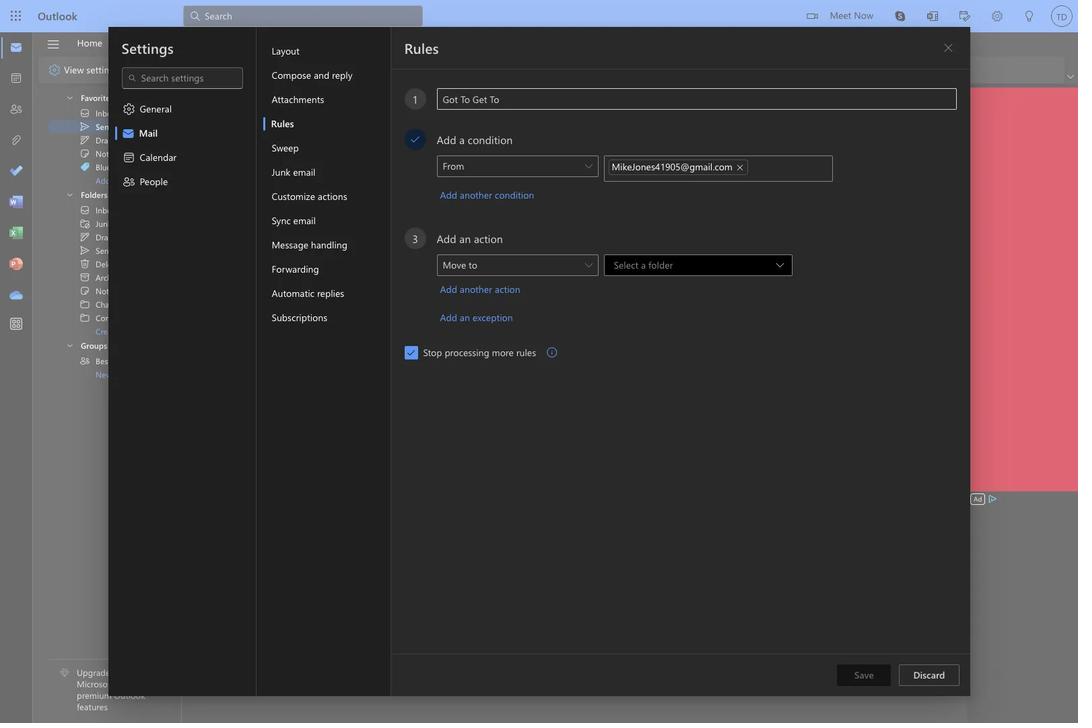 Task type: vqa. For each thing, say whether or not it's contained in the screenshot.


Task type: locate. For each thing, give the bounding box(es) containing it.
add up fw: no
[[437, 132, 456, 146]]

1 vertical spatial to
[[469, 259, 477, 271]]

to right the upgrade
[[113, 667, 121, 678]]

select a folder
[[614, 259, 673, 271]]

1 vertical spatial action
[[495, 283, 520, 296]]

 inside  inbox  junk email  drafts  sent items  deleted items  archive  notes  chat  conversation history
[[79, 205, 90, 215]]

2 horizontal spatial a
[[641, 259, 646, 271]]

2 vertical spatial  button
[[54, 337, 79, 353]]

1 vertical spatial folder
[[138, 326, 159, 337]]

sent inside sent items 
[[225, 96, 241, 107]]

add down move
[[440, 283, 457, 296]]

rubyanndersson@gmail.com down sunnyupside33@gmail.com
[[214, 172, 316, 183]]

settings
[[86, 63, 119, 76]]

excel image
[[9, 227, 23, 240]]

0 vertical spatial condition
[[468, 132, 513, 146]]

no up you
[[476, 138, 487, 149]]

 inside  inbox  junk email  drafts  sent items  deleted items  archive  notes  chat  conversation history
[[79, 232, 90, 242]]

3  button from the top
[[54, 337, 79, 353]]

archive
[[96, 272, 122, 283]]

1 vertical spatial a
[[515, 189, 519, 199]]

outlook inside upgrade to microsoft 365 with premium outlook features
[[114, 690, 145, 701]]

dialog
[[0, 0, 1078, 723]]

more apps image
[[9, 318, 23, 331]]

 button for folders
[[54, 187, 79, 202]]

sync
[[272, 214, 291, 227]]

1 horizontal spatial rules
[[404, 38, 439, 57]]

1 vertical spatial view
[[64, 63, 84, 76]]

 button
[[266, 92, 287, 113]]

 inside  inbox  junk email  drafts  sent items  deleted items  archive  notes  chat  conversation history
[[79, 286, 90, 296]]

 down 1
[[410, 134, 421, 145]]

1 pm from the top
[[785, 156, 796, 166]]

new group tree item
[[48, 368, 169, 381]]

to inside field
[[469, 259, 477, 271]]


[[79, 108, 90, 119], [79, 205, 90, 215]]

1 inbox from the top
[[96, 108, 115, 119]]

1 vertical spatial notes
[[96, 286, 117, 296]]

sent left  button on the top left of the page
[[225, 96, 241, 107]]

2 email from the top
[[293, 214, 316, 227]]

have
[[498, 155, 514, 166], [496, 189, 513, 199]]

document containing settings
[[0, 0, 1078, 723]]

1 vertical spatial 
[[79, 205, 90, 215]]

calendar
[[140, 151, 177, 164]]

0 horizontal spatial folder
[[138, 326, 159, 337]]

email right 'sync'
[[293, 214, 316, 227]]

rules
[[404, 38, 439, 57], [271, 117, 294, 130]]

drafts up  notes on the left top
[[96, 135, 117, 145]]

action for add an action
[[474, 231, 503, 245]]

1 vertical spatial pm
[[785, 172, 796, 183]]

0 horizontal spatial to
[[113, 667, 121, 678]]

condition inside button
[[495, 189, 534, 201]]

outlook inside "outlook" banner
[[38, 9, 77, 23]]

2 horizontal spatial to
[[517, 155, 524, 166]]

message handling button
[[263, 233, 390, 257]]

jam
[[522, 189, 535, 199]]

files image
[[9, 134, 23, 147]]

conversation
[[96, 312, 142, 323]]

1 vertical spatial email...
[[565, 172, 589, 183]]

 left best
[[79, 356, 90, 366]]

0 vertical spatial 
[[79, 299, 90, 310]]

1 vertical spatial fw:
[[450, 155, 461, 166]]

1 vertical spatial rubyanndersson@gmail.com
[[214, 222, 316, 233]]

1 vertical spatial junk
[[96, 218, 112, 229]]

1:08 pm
[[770, 156, 796, 166]]

to left see
[[517, 155, 524, 166]]

add favorite tree item
[[48, 174, 169, 187]]

no for re: no
[[463, 172, 473, 183]]

action down the move to field
[[495, 283, 520, 296]]

1  button from the top
[[54, 90, 79, 105]]

inbox for junk
[[96, 205, 115, 215]]

inbox inside  inbox  sent items
[[96, 108, 115, 119]]

1 vertical spatial 
[[79, 356, 90, 366]]

0 vertical spatial to
[[517, 155, 524, 166]]

2 pm from the top
[[785, 172, 796, 183]]

0 vertical spatial drafts
[[96, 135, 117, 145]]


[[79, 272, 90, 283]]

rules inside button
[[271, 117, 294, 130]]

1 vertical spatial another
[[460, 283, 492, 296]]

2 re: from the top
[[450, 172, 460, 183]]

me
[[509, 138, 520, 149]]

view button
[[113, 32, 154, 53]]

 up create new folder "tree item"
[[79, 312, 90, 323]]

meet now
[[830, 9, 873, 22]]

tree item up  notes on the left top
[[48, 133, 169, 147]]

0 vertical spatial tree
[[48, 85, 169, 187]]

email for junk email
[[293, 166, 315, 178]]

3  from the top
[[66, 341, 74, 350]]

2 rubyanndersson@gmail.com from the top
[[214, 222, 316, 233]]

action
[[474, 231, 503, 245], [495, 283, 520, 296]]

email inside button
[[293, 214, 316, 227]]

1 vertical spatial rules
[[271, 117, 294, 130]]

1  from the top
[[79, 121, 90, 132]]

have right let's
[[496, 189, 513, 199]]

1 vertical spatial inbox
[[96, 205, 115, 215]]

2 vertical spatial a
[[641, 259, 646, 271]]

rules up 1
[[404, 38, 439, 57]]

pm right 1:08
[[785, 156, 796, 166]]

general
[[140, 102, 172, 115]]

1 vertical spatial chat
[[141, 356, 157, 366]]

4 tree item from the top
[[48, 147, 169, 160]]

condition for add a condition
[[468, 132, 513, 146]]

1:05 pm
[[770, 172, 796, 183]]

 inside settings tab list
[[122, 102, 136, 116]]

tree item down favorites at left top
[[48, 106, 169, 120]]

0 vertical spatial rules
[[404, 38, 439, 57]]

rules tab panel
[[391, 27, 970, 696]]

re: down fw: no
[[450, 172, 460, 183]]

select inside rules tab panel
[[614, 259, 639, 271]]

0 vertical spatial an
[[459, 231, 471, 245]]

1 notes from the top
[[96, 148, 117, 159]]

 down 
[[79, 299, 90, 310]]

1  from the top
[[66, 94, 74, 102]]

1 horizontal spatial 
[[122, 175, 136, 189]]

you have to see this email...
[[482, 155, 580, 166]]


[[424, 222, 435, 233]]

see
[[526, 155, 538, 166]]

tree item up email
[[48, 203, 169, 217]]

 up 
[[79, 245, 90, 256]]


[[79, 121, 90, 132], [79, 245, 90, 256]]

8 tree item from the top
[[48, 230, 169, 244]]

1 horizontal spatial junk
[[272, 166, 290, 178]]

add right 
[[437, 231, 456, 245]]

calendar image
[[9, 72, 23, 86]]

customize
[[272, 190, 315, 203]]

0 vertical spatial folder
[[648, 259, 673, 271]]

1 vertical spatial 
[[406, 348, 416, 358]]

a for add
[[459, 132, 465, 146]]

 inside  inbox  sent items
[[79, 121, 90, 132]]

tab list
[[67, 32, 194, 53]]

 button inside favorites tree item
[[54, 90, 79, 105]]

 heading
[[214, 92, 287, 113]]

drafts
[[96, 135, 117, 145], [96, 232, 117, 242]]

0 vertical spatial another
[[460, 189, 492, 201]]

folder inside create new folder "tree item"
[[138, 326, 159, 337]]

1 horizontal spatial 3
[[412, 231, 418, 245]]

0 vertical spatial 
[[79, 148, 90, 159]]

0 vertical spatial 
[[79, 108, 90, 119]]

 for  view settings
[[48, 63, 61, 77]]

 left groups
[[66, 341, 74, 350]]

let's
[[478, 189, 494, 199]]

3 down '6'
[[152, 148, 156, 159]]

sweep
[[272, 141, 299, 154]]

0 horizontal spatial a
[[459, 132, 465, 146]]

settings tab list
[[108, 27, 256, 696]]

another inside button
[[460, 283, 492, 296]]

0 horizontal spatial view
[[64, 63, 84, 76]]

 inside  folders
[[66, 191, 74, 199]]

move to
[[443, 259, 477, 271]]

action inside button
[[495, 283, 520, 296]]

forwarding
[[272, 263, 319, 275]]

new
[[96, 369, 112, 380]]

junk down "sweep"
[[272, 166, 290, 178]]

add down re: no
[[440, 189, 457, 201]]

2 drafts from the top
[[96, 232, 117, 242]]

0 horizontal spatial chat
[[96, 299, 112, 310]]


[[776, 261, 784, 269]]

1 drafts from the top
[[96, 135, 117, 145]]

condition
[[468, 132, 513, 146], [495, 189, 534, 201]]

tree item down email
[[48, 230, 169, 244]]

tree item up  blue category
[[48, 147, 169, 160]]

1 vertical spatial drafts
[[96, 232, 117, 242]]

 inside settings tab list
[[122, 175, 136, 189]]

tell me about it.
[[495, 138, 552, 149]]

settings heading
[[122, 38, 174, 57]]

items left  button on the top left of the page
[[243, 96, 264, 107]]

1 tree from the top
[[48, 85, 169, 187]]

0 vertical spatial  button
[[54, 90, 79, 105]]

premium
[[77, 690, 112, 701]]

to for upgrade to microsoft 365 with premium outlook features
[[113, 667, 121, 678]]

new
[[121, 326, 135, 337]]

email for sync email
[[293, 214, 316, 227]]

 left folders
[[66, 191, 74, 199]]

12 tree item from the top
[[48, 284, 169, 298]]

0 vertical spatial about
[[522, 138, 543, 149]]

no down 're: fw: no'
[[464, 155, 474, 166]]

mail
[[139, 127, 158, 139]]

1 horizontal spatial chat
[[141, 356, 157, 366]]

about down see
[[525, 172, 546, 183]]

to right move
[[469, 259, 477, 271]]

2  from the top
[[79, 312, 90, 323]]

 inside  favorites
[[66, 94, 74, 102]]

add favorite
[[96, 175, 139, 186]]

0 vertical spatial junk
[[272, 166, 290, 178]]

an up halloween
[[459, 231, 471, 245]]

 up 
[[79, 148, 90, 159]]

2 vertical spatial rubyanndersson@gmail.com
[[214, 239, 316, 250]]

0 vertical spatial re:
[[450, 138, 460, 149]]

select
[[869, 97, 890, 108], [614, 259, 639, 271]]

tree item up the create
[[48, 311, 170, 325]]

blue
[[96, 162, 111, 172]]

tree item containing 
[[48, 271, 169, 284]]

notes up the blue
[[96, 148, 117, 159]]

2 vertical spatial 
[[66, 341, 74, 350]]

ad
[[974, 494, 982, 504]]

no up kendall at the left top of page
[[463, 172, 473, 183]]

0 vertical spatial chat
[[96, 299, 112, 310]]

2 notes from the top
[[96, 286, 117, 296]]

1 vertical spatial sent
[[96, 121, 112, 132]]

1 vertical spatial tree
[[48, 203, 170, 338]]

0 horizontal spatial 3
[[152, 148, 156, 159]]

 button inside groups tree item
[[54, 337, 79, 353]]

add down the blue
[[96, 175, 110, 186]]

you
[[482, 155, 496, 166]]


[[807, 11, 818, 22]]

add up stop
[[440, 311, 457, 324]]

rules heading
[[404, 38, 439, 57]]

chat up conversation
[[96, 299, 112, 310]]

have right you
[[498, 155, 514, 166]]

1
[[412, 92, 418, 106]]

view left settings
[[64, 63, 84, 76]]

rubyanndersson@gmail.com up junececi7@gmail.com
[[214, 239, 316, 250]]

0 vertical spatial view
[[123, 36, 144, 49]]

re: up fw: no
[[450, 138, 460, 149]]

1 vertical spatial  button
[[54, 187, 79, 202]]

ruby! sorry about that email...
[[482, 172, 589, 183]]

application
[[0, 0, 1078, 723]]

folder inside rules tab panel
[[648, 259, 673, 271]]

document
[[0, 0, 1078, 723]]

group
[[114, 369, 135, 380]]

select for select
[[869, 97, 890, 108]]

0 horizontal spatial 
[[79, 356, 90, 366]]

1 vertical spatial 
[[79, 312, 90, 323]]

1 vertical spatial condition
[[495, 189, 534, 201]]

another inside button
[[460, 189, 492, 201]]

1 vertical spatial email
[[293, 214, 316, 227]]

1 vertical spatial 
[[79, 245, 90, 256]]

 down category
[[122, 175, 136, 189]]

11 tree item from the top
[[48, 271, 169, 284]]

0 vertical spatial sent
[[225, 96, 241, 107]]

features
[[77, 701, 108, 713]]

1 horizontal spatial 
[[122, 102, 136, 116]]

 down  favorites
[[79, 108, 90, 119]]

add inside button
[[440, 189, 457, 201]]

sent up deleted at the top of the page
[[96, 245, 111, 256]]

tree item up conversation
[[48, 298, 169, 311]]

pm for ruby! sorry about that email...
[[785, 172, 796, 183]]

fw: up fw: no
[[463, 138, 474, 149]]

tree item down folders tree item
[[48, 217, 169, 230]]

tree item
[[48, 106, 169, 120], [48, 120, 169, 133], [48, 133, 169, 147], [48, 147, 169, 160], [48, 160, 169, 174], [48, 203, 169, 217], [48, 217, 169, 230], [48, 230, 169, 244], [48, 244, 169, 257], [48, 257, 169, 271], [48, 271, 169, 284], [48, 284, 169, 298], [48, 298, 169, 311], [48, 311, 170, 325], [48, 354, 169, 368]]

0 vertical spatial 
[[48, 63, 61, 77]]

an left exception at top
[[460, 311, 470, 324]]

1 tree item from the top
[[48, 106, 169, 120]]

people image
[[9, 103, 23, 117]]

tree item down deleted at the top of the page
[[48, 271, 169, 284]]

outlook right premium
[[114, 690, 145, 701]]

1 another from the top
[[460, 189, 492, 201]]

 down  button
[[48, 63, 61, 77]]

tree item containing 
[[48, 160, 169, 174]]

items right deleted at the top of the page
[[126, 259, 145, 269]]

add for add another action
[[440, 283, 457, 296]]

 left favorites at left top
[[66, 94, 74, 102]]

1 vertical spatial 
[[122, 102, 136, 116]]

tree
[[48, 85, 169, 187], [48, 203, 170, 338]]

0 horizontal spatial junk
[[96, 218, 112, 229]]

email up customize actions
[[293, 166, 315, 178]]

0 vertical spatial 
[[122, 175, 136, 189]]

 favorites
[[66, 92, 113, 103]]

tree item up new
[[48, 354, 169, 368]]

rubyanndersson@gmail.com down icanread453@gmail.com in the top left of the page
[[214, 222, 316, 233]]

items inside  inbox  sent items
[[114, 121, 134, 132]]

3 left 
[[412, 231, 418, 245]]

inbox down favorites tree item
[[96, 108, 115, 119]]

action up "halloween coming up"
[[474, 231, 503, 245]]

1 an from the top
[[459, 231, 471, 245]]

tree item up add favorite
[[48, 160, 169, 174]]

0 vertical spatial 3
[[152, 148, 156, 159]]

add for add an action
[[437, 231, 456, 245]]

another down re: no
[[460, 189, 492, 201]]

condition down sorry
[[495, 189, 534, 201]]

sent
[[225, 96, 241, 107], [96, 121, 112, 132], [96, 245, 111, 256]]

condition up you
[[468, 132, 513, 146]]

1 vertical spatial 
[[79, 232, 90, 242]]

junk right  at the top left of the page
[[96, 218, 112, 229]]

it.
[[546, 138, 552, 149]]

sunnyupside33@gmail.com
[[214, 155, 312, 166]]

folders
[[81, 189, 108, 200]]

6 tree item from the top
[[48, 203, 169, 217]]

13 tree item from the top
[[48, 298, 169, 311]]

history
[[145, 312, 170, 323]]

email... up that
[[555, 155, 580, 166]]

powerpoint image
[[9, 258, 23, 271]]

tab list containing home
[[67, 32, 194, 53]]

7 tree item from the top
[[48, 217, 169, 230]]

2 vertical spatial sent
[[96, 245, 111, 256]]

inbox down folders tree item
[[96, 205, 115, 215]]


[[270, 96, 283, 109]]

favorites
[[81, 92, 113, 103]]

5 tree item from the top
[[48, 160, 169, 174]]

0 vertical spatial email
[[293, 166, 315, 178]]

email...
[[555, 155, 580, 166], [565, 172, 589, 183]]

2  from the top
[[79, 286, 90, 296]]

attachments
[[272, 93, 324, 106]]

2  button from the top
[[54, 187, 79, 202]]

email... right that
[[565, 172, 589, 183]]

icanread453@gmail.com
[[214, 205, 302, 216]]

 button left groups
[[54, 337, 79, 353]]

to inside upgrade to microsoft 365 with premium outlook features
[[113, 667, 121, 678]]

select for select a folder
[[614, 259, 639, 271]]

 up  drafts
[[79, 121, 90, 132]]

rules down  button on the top left of the page
[[271, 117, 294, 130]]

tree item up deleted at the top of the page
[[48, 244, 169, 257]]

customize actions button
[[263, 185, 390, 209]]

add a condition
[[437, 132, 513, 146]]

left-rail-appbar navigation
[[3, 32, 30, 311]]

 up  notes on the left top
[[79, 135, 90, 145]]

chat right friends
[[141, 356, 157, 366]]

outlook up  button
[[38, 9, 77, 23]]

notes down the "archive"
[[96, 286, 117, 296]]

2 tree from the top
[[48, 203, 170, 338]]

0 horizontal spatial fw:
[[450, 155, 461, 166]]

0 vertical spatial action
[[474, 231, 503, 245]]

6
[[152, 135, 156, 146]]

rubyanndersson@gmail.com
[[214, 172, 316, 183], [214, 222, 316, 233], [214, 239, 316, 250]]

1 horizontal spatial to
[[469, 259, 477, 271]]

1  from the top
[[79, 108, 90, 119]]

Search settings search field
[[137, 71, 229, 85]]

 button inside folders tree item
[[54, 187, 79, 202]]

tree item up  drafts
[[48, 120, 169, 133]]

1 vertical spatial 
[[79, 286, 90, 296]]

add for add a condition
[[437, 132, 456, 146]]

a
[[459, 132, 465, 146], [515, 189, 519, 199], [641, 259, 646, 271]]

sent up  drafts
[[96, 121, 112, 132]]

2 tree item from the top
[[48, 120, 169, 133]]

 button left folders
[[54, 187, 79, 202]]

tree item up the "archive"
[[48, 257, 169, 271]]

view
[[123, 36, 144, 49], [64, 63, 84, 76]]

an inside button
[[460, 311, 470, 324]]

15 tree item from the top
[[48, 354, 169, 368]]

add another action button
[[437, 276, 526, 303]]

0 vertical spatial have
[[498, 155, 514, 166]]

11:26
[[787, 257, 804, 267]]

0 vertical spatial 
[[79, 121, 90, 132]]

view up 
[[123, 36, 144, 49]]

 up "" on the top left
[[122, 102, 136, 116]]

2 another from the top
[[460, 283, 492, 296]]

folder for create new folder
[[138, 326, 159, 337]]

sync email
[[272, 214, 316, 227]]

email inside button
[[293, 166, 315, 178]]

1 horizontal spatial view
[[123, 36, 144, 49]]

outlook
[[38, 9, 77, 23], [114, 690, 145, 701]]

 inside " groups  best friends chat"
[[79, 356, 90, 366]]

save
[[854, 669, 874, 682]]

select inside button
[[869, 97, 890, 108]]

inbox inside  inbox  junk email  drafts  sent items  deleted items  archive  notes  chat  conversation history
[[96, 205, 115, 215]]

 drafts
[[79, 135, 117, 145]]

1 re: from the top
[[450, 138, 460, 149]]

set your advertising preferences image
[[987, 494, 998, 504]]

condition for add another condition
[[495, 189, 534, 201]]

 left stop
[[406, 348, 416, 358]]

 button left favorites at left top
[[54, 90, 79, 105]]

reply
[[332, 69, 353, 81]]

3
[[152, 148, 156, 159], [412, 231, 418, 245]]

fw: up re: no
[[450, 155, 461, 166]]

2  from the top
[[79, 205, 90, 215]]

tree item down the "archive"
[[48, 284, 169, 298]]

pm right the 1:05
[[785, 172, 796, 183]]

that
[[548, 172, 562, 183]]

drafts down email
[[96, 232, 117, 242]]

add another condition
[[440, 189, 534, 201]]

0 horizontal spatial outlook
[[38, 9, 77, 23]]

 down  at the top left of the page
[[79, 232, 90, 242]]

mail image
[[9, 41, 23, 55]]


[[122, 127, 135, 140]]

rules
[[516, 346, 536, 359]]

2  from the top
[[79, 232, 90, 242]]

2  from the top
[[79, 245, 90, 256]]

about left it.
[[522, 138, 543, 149]]

0 horizontal spatial rules
[[271, 117, 294, 130]]

1 vertical spatial about
[[525, 172, 546, 183]]

 up  at the top left of the page
[[79, 205, 90, 215]]

add inside tree item
[[96, 175, 110, 186]]

0 vertical spatial select
[[869, 97, 890, 108]]

1 vertical spatial 3
[[412, 231, 418, 245]]

another up add an exception
[[460, 283, 492, 296]]

2 vertical spatial no
[[463, 172, 473, 183]]

view inside ' view settings'
[[64, 63, 84, 76]]

2  from the top
[[66, 191, 74, 199]]

create
[[96, 326, 119, 337]]

1 vertical spatial select
[[614, 259, 639, 271]]

2 an from the top
[[460, 311, 470, 324]]

2 inbox from the top
[[96, 205, 115, 215]]

 down 
[[79, 286, 90, 296]]

create new folder
[[96, 326, 159, 337]]

0 vertical spatial a
[[459, 132, 465, 146]]

1 vertical spatial 
[[66, 191, 74, 199]]

 inside  inbox  sent items
[[79, 108, 90, 119]]

1 email from the top
[[293, 166, 315, 178]]

0 vertical spatial notes
[[96, 148, 117, 159]]

stop processing more rules
[[423, 346, 536, 359]]

to inside message list no items selected list box
[[517, 155, 524, 166]]

an
[[459, 231, 471, 245], [460, 311, 470, 324]]

10 tree item from the top
[[48, 257, 169, 271]]

0 vertical spatial pm
[[785, 156, 796, 166]]


[[547, 347, 558, 358]]

my personal art
[[450, 239, 506, 250]]

1 vertical spatial outlook
[[114, 690, 145, 701]]

0 vertical spatial 
[[66, 94, 74, 102]]

items left "mail"
[[114, 121, 134, 132]]

 for 
[[122, 102, 136, 116]]

2 vertical spatial to
[[113, 667, 121, 678]]

0 vertical spatial outlook
[[38, 9, 77, 23]]

1 horizontal spatial outlook
[[114, 690, 145, 701]]

 button for favorites
[[54, 90, 79, 105]]

 inside ' view settings'
[[48, 63, 61, 77]]

0 horizontal spatial 
[[48, 63, 61, 77]]



Task type: describe. For each thing, give the bounding box(es) containing it.
move
[[443, 259, 466, 271]]

sync email button
[[263, 209, 390, 233]]

items inside sent items 
[[243, 96, 264, 107]]

junk inside  inbox  junk email  drafts  sent items  deleted items  archive  notes  chat  conversation history
[[96, 218, 112, 229]]

another for condition
[[460, 189, 492, 201]]

tree containing favorites
[[48, 85, 169, 187]]

layout button
[[263, 39, 390, 63]]

application containing settings
[[0, 0, 1078, 723]]

 button
[[542, 342, 563, 364]]

sweep button
[[263, 136, 390, 160]]

select button
[[843, 94, 902, 110]]

art
[[496, 239, 506, 250]]

help button
[[154, 32, 194, 53]]


[[79, 162, 90, 172]]

about for me
[[522, 138, 543, 149]]

1  from the top
[[79, 148, 90, 159]]

sent items 
[[225, 96, 283, 109]]

drafts inside  inbox  junk email  drafts  sent items  deleted items  archive  notes  chat  conversation history
[[96, 232, 117, 242]]

folder for select a folder
[[648, 259, 673, 271]]

0 vertical spatial email...
[[555, 155, 580, 166]]

create new folder tree item
[[48, 325, 169, 338]]

re: no
[[450, 172, 473, 183]]

upgrade
[[77, 667, 110, 678]]

now
[[854, 9, 873, 22]]

exception
[[473, 311, 513, 324]]

chat inside " groups  best friends chat"
[[141, 356, 157, 366]]

premium features image
[[60, 669, 69, 678]]

layout
[[272, 44, 300, 57]]

people
[[140, 175, 168, 188]]

view inside button
[[123, 36, 144, 49]]

discard
[[913, 669, 945, 682]]

 for  inbox  sent items
[[79, 108, 90, 119]]

9 tree item from the top
[[48, 244, 169, 257]]

favorites tree item
[[48, 90, 169, 106]]

kendallparks02@gmail.com
[[214, 189, 312, 199]]

1  from the top
[[79, 299, 90, 310]]

settings
[[122, 38, 174, 57]]

forwarding button
[[263, 257, 390, 281]]

another for action
[[460, 283, 492, 296]]

add for add another condition
[[440, 189, 457, 201]]

message list section
[[183, 86, 954, 321]]

1:05
[[770, 172, 783, 183]]

layout group
[[217, 57, 350, 81]]

Select a conditional field
[[437, 156, 598, 178]]

junk inside button
[[272, 166, 290, 178]]

microsoft
[[77, 678, 113, 690]]

tree item containing 
[[48, 217, 169, 230]]

sent inside  inbox  sent items
[[96, 121, 112, 132]]

halloween
[[450, 256, 487, 267]]

halloween coming up
[[450, 256, 530, 267]]

 button
[[902, 94, 945, 110]]

to do image
[[9, 165, 23, 178]]

an for exception
[[460, 311, 470, 324]]

re: for re: fw: no
[[450, 138, 460, 149]]

pm for you have to see this email...
[[785, 156, 796, 166]]

a inside list box
[[515, 189, 519, 199]]

help
[[164, 36, 184, 49]]

re: for re: no
[[450, 172, 460, 183]]

add for add an exception
[[440, 311, 457, 324]]

 for favorites
[[66, 94, 74, 102]]

notes inside  inbox  junk email  drafts  sent items  deleted items  archive  notes  chat  conversation history
[[96, 286, 117, 296]]

processing
[[445, 346, 489, 359]]

personal
[[463, 239, 494, 250]]

action for add another action
[[495, 283, 520, 296]]

Select senders for this condition text field
[[607, 160, 832, 178]]

add another action
[[440, 283, 520, 296]]

0 vertical spatial 
[[410, 134, 421, 145]]

rules inside tab panel
[[404, 38, 439, 57]]

junececi7@gmail.com
[[214, 256, 292, 267]]

junk email
[[272, 166, 315, 178]]

about for sorry
[[525, 172, 546, 183]]

Name your rule text field
[[437, 89, 956, 109]]

inbox for sent
[[96, 108, 115, 119]]

upgrade to microsoft 365 with premium outlook features
[[77, 667, 149, 713]]

new group
[[96, 369, 135, 380]]

a for select
[[641, 259, 646, 271]]

an for action
[[459, 231, 471, 245]]

drafts inside tree item
[[96, 135, 117, 145]]

compose and reply button
[[263, 63, 390, 88]]

mikejones41905@gmail.com
[[612, 160, 733, 173]]

onedrive image
[[9, 289, 23, 302]]

subscriptions
[[272, 311, 327, 324]]

and
[[314, 69, 329, 81]]

junk email button
[[263, 160, 390, 185]]

attachments button
[[263, 88, 390, 112]]

1  from the top
[[79, 135, 90, 145]]

 inbox  sent items
[[79, 108, 134, 132]]

14 tree item from the top
[[48, 311, 170, 325]]

 inside  inbox  junk email  drafts  sent items  deleted items  archive  notes  chat  conversation history
[[79, 245, 90, 256]]

with
[[132, 678, 149, 690]]

notes inside tree item
[[96, 148, 117, 159]]

 for  inbox  junk email  drafts  sent items  deleted items  archive  notes  chat  conversation history
[[79, 205, 90, 215]]

folders tree item
[[48, 187, 169, 203]]

add for add favorite
[[96, 175, 110, 186]]

add an action
[[437, 231, 503, 245]]

friends
[[113, 356, 139, 366]]

sesh
[[538, 189, 554, 199]]

my
[[450, 239, 461, 250]]


[[943, 42, 954, 53]]

3 inside rules tab panel
[[412, 231, 418, 245]]

wed 11:26 am
[[770, 257, 818, 267]]

1 rubyanndersson@gmail.com from the top
[[214, 172, 316, 183]]

to for move to
[[469, 259, 477, 271]]

no for fw: no
[[464, 155, 474, 166]]

 calendar
[[122, 151, 177, 164]]

word image
[[9, 196, 23, 209]]

email
[[114, 218, 133, 229]]

 inside " groups  best friends chat"
[[66, 341, 74, 350]]

message list no items selected list box
[[183, 133, 954, 321]]

best
[[96, 356, 111, 366]]

tree item containing 
[[48, 257, 169, 271]]

 button
[[40, 33, 67, 56]]

coming
[[489, 256, 517, 267]]

discard button
[[899, 665, 959, 686]]

mikejones41905@gmail.com button
[[608, 160, 748, 175]]

subscriptions button
[[263, 306, 390, 330]]

sent inside  inbox  junk email  drafts  sent items  deleted items  archive  notes  chat  conversation history
[[96, 245, 111, 256]]

3 rubyanndersson@gmail.com from the top
[[214, 239, 316, 250]]

tree containing 
[[48, 203, 170, 338]]

add an exception
[[440, 311, 513, 324]]

0 vertical spatial fw:
[[463, 138, 474, 149]]

3 tree item from the top
[[48, 133, 169, 147]]

category
[[113, 162, 145, 172]]

dialog containing settings
[[0, 0, 1078, 723]]

tree item containing 
[[48, 354, 169, 368]]

fw: no
[[450, 155, 474, 166]]

Select a action field
[[437, 255, 598, 277]]

message handling
[[272, 238, 347, 251]]

groups tree item
[[48, 337, 169, 354]]

save button
[[837, 665, 891, 686]]

items up deleted at the top of the page
[[114, 245, 133, 256]]

 for folders
[[66, 191, 74, 199]]

meet
[[830, 9, 851, 22]]

customize actions
[[272, 190, 347, 203]]

0 vertical spatial no
[[476, 138, 487, 149]]

 folders
[[66, 189, 108, 200]]

home
[[77, 36, 102, 49]]

1 vertical spatial have
[[496, 189, 513, 199]]


[[128, 73, 137, 83]]

 notes
[[79, 148, 117, 159]]

chat inside  inbox  junk email  drafts  sent items  deleted items  archive  notes  chat  conversation history
[[96, 299, 112, 310]]


[[907, 97, 918, 108]]

wed
[[770, 257, 785, 267]]

add another condition button
[[437, 182, 540, 209]]

outlook banner
[[0, 0, 1078, 32]]

3 inside tree item
[[152, 148, 156, 159]]

automatic
[[272, 287, 315, 300]]


[[79, 218, 90, 229]]



